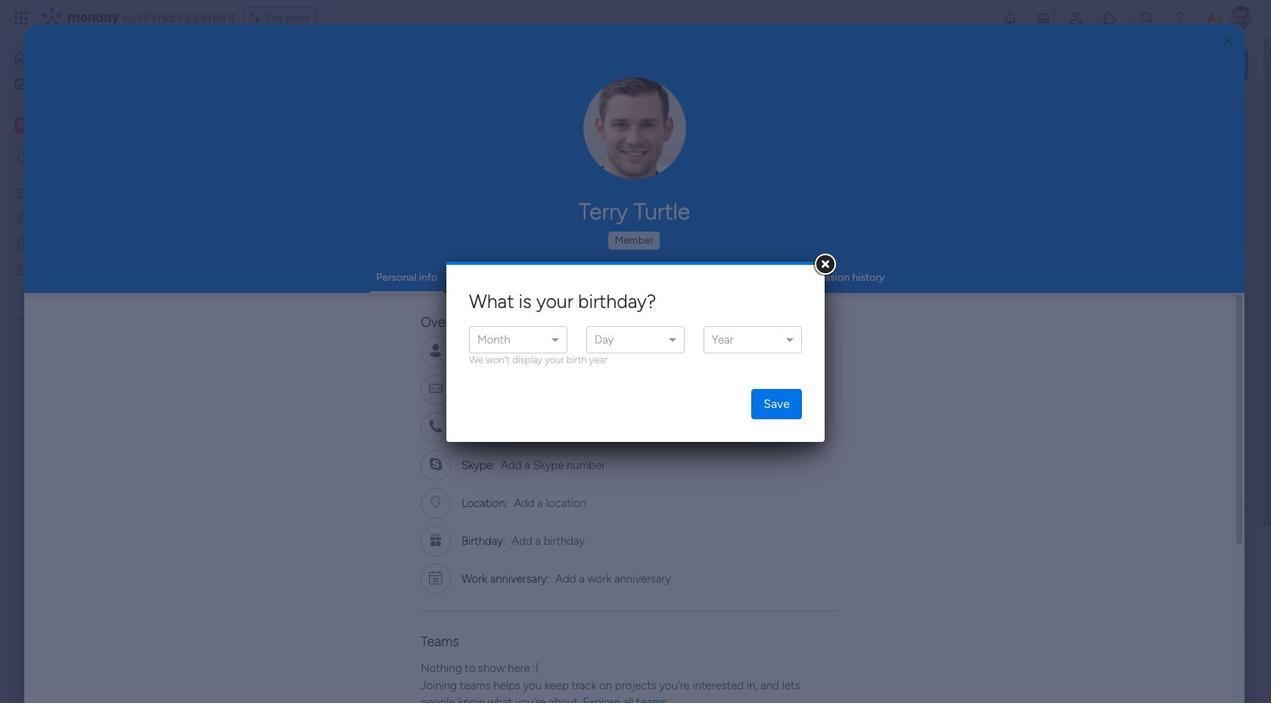 Task type: describe. For each thing, give the bounding box(es) containing it.
2 image
[[1048, 1, 1061, 18]]

component image
[[500, 300, 514, 314]]

monday marketplace image
[[1103, 11, 1118, 26]]

invite members image
[[1069, 11, 1085, 26]]

help image
[[1173, 11, 1188, 26]]

public dashboard image
[[16, 237, 30, 251]]

update feed image
[[1036, 11, 1051, 26]]

getting started element
[[1022, 552, 1249, 612]]

help center element
[[1022, 624, 1249, 685]]

component image
[[253, 300, 266, 314]]

0 horizontal spatial add to favorites image
[[449, 462, 464, 477]]

quick search results list box
[[234, 142, 985, 528]]

1 workspace image from the left
[[14, 117, 30, 134]]



Task type: vqa. For each thing, say whether or not it's contained in the screenshot.
dapulse x slim image
yes



Task type: locate. For each thing, give the bounding box(es) containing it.
1 horizontal spatial add to favorites image
[[944, 277, 959, 292]]

search everything image
[[1140, 11, 1155, 26]]

1 public board image from the top
[[16, 185, 30, 200]]

public board image for component icon
[[253, 276, 269, 293]]

1 horizontal spatial public board image
[[253, 276, 269, 293]]

0 vertical spatial add to favorites image
[[944, 277, 959, 292]]

add to favorites image
[[944, 277, 959, 292], [449, 462, 464, 477]]

select product image
[[14, 11, 29, 26]]

dapulse x slim image
[[1226, 110, 1244, 128]]

option
[[0, 179, 193, 182]]

2 public board image from the top
[[16, 211, 30, 226]]

templates image image
[[1035, 304, 1235, 409]]

public board image up component icon
[[253, 276, 269, 293]]

public board image
[[16, 185, 30, 200], [16, 211, 30, 226]]

workspace image
[[14, 117, 30, 134], [17, 117, 27, 134]]

public board image down public dashboard image
[[16, 263, 30, 277]]

see plans image
[[251, 10, 265, 26]]

1 vertical spatial add to favorites image
[[449, 462, 464, 477]]

0 vertical spatial public board image
[[16, 185, 30, 200]]

close image
[[1224, 35, 1233, 47]]

terry turtle image
[[1229, 6, 1253, 30]]

1 vertical spatial public board image
[[16, 211, 30, 226]]

list box
[[0, 177, 193, 539]]

notifications image
[[1003, 11, 1018, 26]]

2 workspace image from the left
[[17, 117, 27, 134]]

public board image for component image
[[500, 276, 517, 293]]

public board image
[[16, 263, 30, 277], [253, 276, 269, 293], [500, 276, 517, 293]]

copied! image
[[563, 346, 574, 357]]

2 horizontal spatial public board image
[[500, 276, 517, 293]]

public board image up component image
[[500, 276, 517, 293]]

0 horizontal spatial public board image
[[16, 263, 30, 277]]



